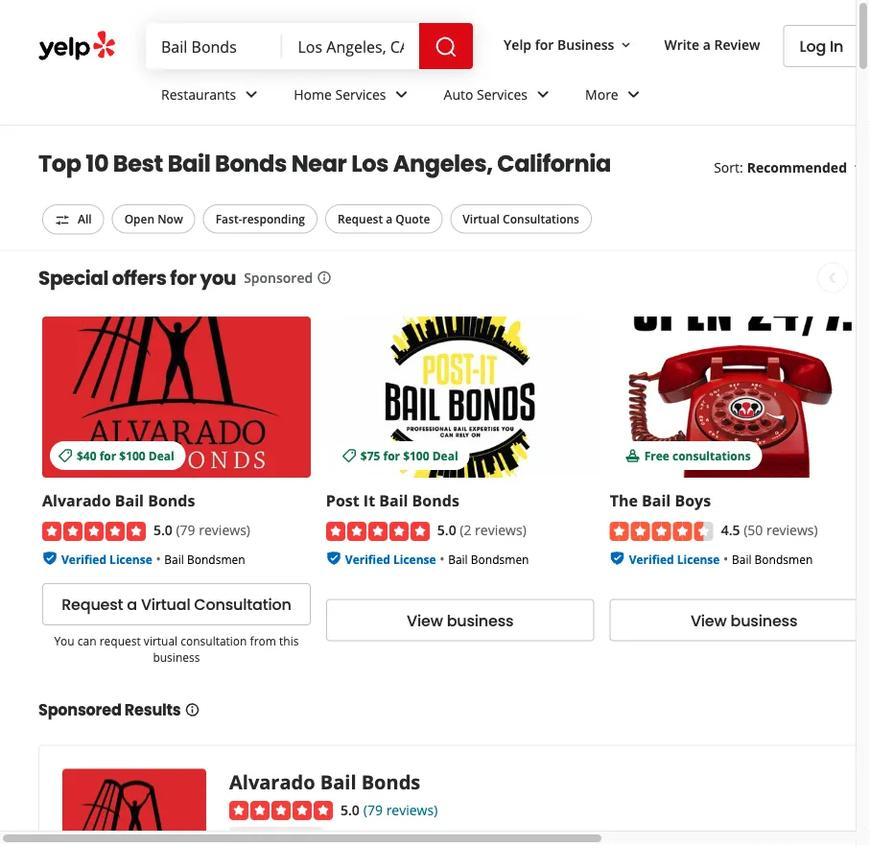 Task type: vqa. For each thing, say whether or not it's contained in the screenshot.
VENICE
no



Task type: locate. For each thing, give the bounding box(es) containing it.
a right write
[[704, 35, 711, 53]]

deal inside $75 for $100 deal link
[[433, 447, 459, 463]]

sponsored left 16 info v2 icon
[[244, 269, 313, 287]]

1 16 deal v2 image from the left
[[58, 448, 73, 463]]

24 chevron down v2 image inside home services 'link'
[[390, 83, 413, 106]]

2 16 verified v2 image from the left
[[326, 551, 342, 566]]

Find text field
[[161, 36, 267, 57]]

business down 5.0 (2 reviews)
[[447, 609, 514, 631]]

16 deal v2 image left $40
[[58, 448, 73, 463]]

bondsmen for alvarado bail bonds
[[187, 551, 245, 567]]

request left quote
[[338, 211, 383, 227]]

for right $40
[[100, 447, 116, 463]]

1 horizontal spatial 16 deal v2 image
[[342, 448, 357, 463]]

now
[[158, 211, 183, 227]]

virtual
[[144, 633, 178, 649]]

alvarado bail bonds down $40 for $100 deal
[[42, 490, 195, 511]]

0 horizontal spatial alvarado bail bonds link
[[42, 490, 195, 511]]

16 verified v2 image down "post"
[[326, 551, 342, 566]]

2 verified license button from the left
[[345, 549, 436, 567]]

best
[[113, 148, 163, 180]]

16 chevron down v2 image right business
[[619, 37, 634, 53]]

1 verified license button from the left
[[61, 549, 152, 567]]

1 vertical spatial 16 chevron down v2 image
[[852, 160, 867, 175]]

$40 for $100 deal
[[77, 447, 174, 463]]

1 view from the left
[[407, 609, 443, 631]]

2 $100 from the left
[[403, 447, 430, 463]]

5.0 for alvarado bail bonds
[[154, 520, 173, 539]]

24 chevron down v2 image inside the more "link"
[[623, 83, 646, 106]]

1 horizontal spatial request
[[338, 211, 383, 227]]

verified license button down post it bail bonds link
[[345, 549, 436, 567]]

0 horizontal spatial $100
[[119, 447, 146, 463]]

1 horizontal spatial verified license button
[[345, 549, 436, 567]]

request up can on the bottom of page
[[62, 594, 123, 615]]

consultations
[[673, 447, 751, 463]]

0 vertical spatial alvarado bail bonds link
[[42, 490, 195, 511]]

0 horizontal spatial 16 chevron down v2 image
[[619, 37, 634, 53]]

request inside button
[[62, 594, 123, 615]]

2 24 chevron down v2 image from the left
[[532, 83, 555, 106]]

16 info v2 image
[[185, 703, 200, 718]]

0 horizontal spatial verified license
[[61, 551, 152, 567]]

2 vertical spatial a
[[127, 594, 137, 615]]

3 24 chevron down v2 image from the left
[[623, 83, 646, 106]]

16 chevron down v2 image inside yelp for business button
[[619, 37, 634, 53]]

business
[[558, 35, 615, 53]]

license down the post it bail bonds
[[394, 551, 436, 567]]

16 chevron down v2 image
[[619, 37, 634, 53], [852, 160, 867, 175]]

alvarado bail bonds link up 5.0 link
[[229, 769, 421, 796]]

verified license button for bonds
[[61, 549, 152, 567]]

0 horizontal spatial sponsored
[[38, 700, 122, 721]]

16 chevron down v2 image for recommended
[[852, 160, 867, 175]]

1 services from the left
[[336, 85, 386, 103]]

virtual consultations
[[463, 211, 580, 227]]

2 view from the left
[[691, 609, 727, 631]]

virtual inside button
[[141, 594, 191, 615]]

verified license down post it bail bonds link
[[345, 551, 436, 567]]

verified
[[61, 551, 107, 567], [345, 551, 391, 567], [630, 551, 675, 567]]

24 chevron down v2 image down yelp for business
[[532, 83, 555, 106]]

view business link down (2
[[326, 599, 595, 641]]

2 horizontal spatial 5.0
[[438, 520, 457, 539]]

1 $100 from the left
[[119, 447, 146, 463]]

services right auto
[[477, 85, 528, 103]]

for inside button
[[535, 35, 554, 53]]

business down 4.5 (50 reviews)
[[731, 609, 798, 631]]

view business down (2
[[407, 609, 514, 631]]

california
[[498, 148, 611, 180]]

5.0 for post it bail bonds
[[438, 520, 457, 539]]

bail bondsmen
[[164, 551, 245, 567], [448, 551, 529, 567], [733, 551, 814, 567], [233, 829, 319, 845]]

1 verified license from the left
[[61, 551, 152, 567]]

deal right $40
[[149, 447, 174, 463]]

$40
[[77, 447, 97, 463]]

verified license up request a virtual consultation button
[[61, 551, 152, 567]]

0 horizontal spatial view
[[407, 609, 443, 631]]

responding
[[242, 211, 305, 227]]

home services link
[[279, 69, 429, 125]]

2 horizontal spatial verified license button
[[630, 549, 720, 567]]

verified up can on the bottom of page
[[61, 551, 107, 567]]

5 star rating image down $40
[[42, 522, 146, 541]]

bonds up 5.0 (79 reviews)
[[148, 490, 195, 511]]

1 horizontal spatial view business link
[[610, 599, 871, 641]]

$100 right $75
[[403, 447, 430, 463]]

None field
[[161, 36, 267, 57], [298, 36, 404, 57]]

0 horizontal spatial verified license button
[[61, 549, 152, 567]]

24 chevron down v2 image for auto services
[[532, 83, 555, 106]]

request
[[100, 633, 141, 649]]

virtual left "consultations" at right top
[[463, 211, 500, 227]]

1 vertical spatial sponsored
[[38, 700, 122, 721]]

16 deal v2 image inside $40 for $100 deal link
[[58, 448, 73, 463]]

alvarado bail bonds
[[42, 490, 195, 511], [229, 769, 421, 796]]

for right yelp
[[535, 35, 554, 53]]

view business
[[407, 609, 514, 631], [691, 609, 798, 631]]

reviews) right (2
[[475, 520, 527, 539]]

special offers for you
[[38, 264, 236, 291]]

0 vertical spatial request
[[338, 211, 383, 227]]

business down request a virtual consultation
[[153, 649, 200, 665]]

5.0 left the (79 reviews)
[[341, 801, 360, 819]]

0 horizontal spatial request
[[62, 594, 123, 615]]

deal up post it bail bonds link
[[433, 447, 459, 463]]

fast-responding
[[216, 211, 305, 227]]

16 deal v2 image for alvarado
[[58, 448, 73, 463]]

bondsmen for post it bail bonds
[[471, 551, 529, 567]]

reviews) up consultation
[[199, 520, 251, 539]]

sponsored for sponsored results
[[38, 700, 122, 721]]

(79 reviews)
[[364, 801, 438, 819]]

auto services
[[444, 85, 528, 103]]

alvarado down $40
[[42, 490, 111, 511]]

request
[[338, 211, 383, 227], [62, 594, 123, 615]]

1 horizontal spatial 16 verified v2 image
[[326, 551, 342, 566]]

5.0 up request a virtual consultation button
[[154, 520, 173, 539]]

from
[[250, 633, 276, 649]]

a inside button
[[386, 211, 393, 227]]

verified down it
[[345, 551, 391, 567]]

verified down 4.5 star rating image
[[630, 551, 675, 567]]

verified for alvarado
[[61, 551, 107, 567]]

alvarado up bail bondsmen button
[[229, 769, 315, 796]]

1 horizontal spatial virtual
[[463, 211, 500, 227]]

0 horizontal spatial license
[[110, 551, 152, 567]]

16 verified v2 image up you
[[42, 551, 58, 566]]

home
[[294, 85, 332, 103]]

sponsored results
[[38, 700, 181, 721]]

quote
[[396, 211, 430, 227]]

top 10 best bail bonds near los angeles, california
[[38, 148, 611, 180]]

post it bail bonds link
[[326, 490, 460, 511]]

16 chevron down v2 image right recommended
[[852, 160, 867, 175]]

None search field
[[146, 23, 477, 69]]

deal for alvarado bail bonds
[[149, 447, 174, 463]]

view business link for the bail boys
[[610, 599, 871, 641]]

0 horizontal spatial 16 deal v2 image
[[58, 448, 73, 463]]

view for boys
[[691, 609, 727, 631]]

1 horizontal spatial deal
[[433, 447, 459, 463]]

alvarado bail bonds up 5.0 link
[[229, 769, 421, 796]]

1 horizontal spatial (79
[[364, 801, 383, 819]]

recommended
[[748, 158, 848, 176]]

2 license from the left
[[394, 551, 436, 567]]

2 horizontal spatial verified license
[[630, 551, 720, 567]]

1 horizontal spatial 16 chevron down v2 image
[[852, 160, 867, 175]]

services
[[336, 85, 386, 103], [477, 85, 528, 103]]

1 license from the left
[[110, 551, 152, 567]]

1 verified from the left
[[61, 551, 107, 567]]

view for bail
[[407, 609, 443, 631]]

1 horizontal spatial view business
[[691, 609, 798, 631]]

5 star rating image
[[42, 522, 146, 541], [326, 522, 430, 541], [229, 802, 333, 821]]

view business link down 4.5
[[610, 599, 871, 641]]

1 vertical spatial a
[[386, 211, 393, 227]]

0 vertical spatial virtual
[[463, 211, 500, 227]]

you can request virtual consultation from this business
[[54, 633, 299, 665]]

virtual inside button
[[463, 211, 500, 227]]

request inside button
[[338, 211, 383, 227]]

a inside button
[[127, 594, 137, 615]]

virtual
[[463, 211, 500, 227], [141, 594, 191, 615]]

auto services link
[[429, 69, 570, 125]]

2 16 deal v2 image from the left
[[342, 448, 357, 463]]

view business down (50
[[691, 609, 798, 631]]

0 vertical spatial 16 chevron down v2 image
[[619, 37, 634, 53]]

24 chevron down v2 image inside "auto services" link
[[532, 83, 555, 106]]

los
[[352, 148, 389, 180]]

2 deal from the left
[[433, 447, 459, 463]]

none field up the home services
[[298, 36, 404, 57]]

2 view business link from the left
[[610, 599, 871, 641]]

verified license button
[[61, 549, 152, 567], [345, 549, 436, 567], [630, 549, 720, 567]]

review
[[715, 35, 761, 53]]

post
[[326, 490, 360, 511]]

(79
[[176, 520, 196, 539], [364, 801, 383, 819]]

1 vertical spatial alvarado
[[229, 769, 315, 796]]

1 horizontal spatial services
[[477, 85, 528, 103]]

bonds
[[215, 148, 287, 180], [148, 490, 195, 511], [412, 490, 460, 511], [362, 769, 421, 796]]

sponsored for sponsored
[[244, 269, 313, 287]]

$100 right $40
[[119, 447, 146, 463]]

business categories element
[[146, 69, 871, 125]]

a for quote
[[386, 211, 393, 227]]

2 verified license from the left
[[345, 551, 436, 567]]

1 horizontal spatial verified
[[345, 551, 391, 567]]

2 horizontal spatial business
[[731, 609, 798, 631]]

10
[[86, 148, 109, 180]]

license up request a virtual consultation button
[[110, 551, 152, 567]]

1 horizontal spatial verified license
[[345, 551, 436, 567]]

reviews) right (50
[[767, 520, 819, 539]]

16 deal v2 image left $75
[[342, 448, 357, 463]]

services for auto services
[[477, 85, 528, 103]]

5 star rating image down it
[[326, 522, 430, 541]]

16 deal v2 image
[[58, 448, 73, 463], [342, 448, 357, 463]]

16 deal v2 image inside $75 for $100 deal link
[[342, 448, 357, 463]]

2 verified from the left
[[345, 551, 391, 567]]

0 vertical spatial alvarado
[[42, 490, 111, 511]]

business
[[447, 609, 514, 631], [731, 609, 798, 631], [153, 649, 200, 665]]

16 chevron down v2 image inside 'recommended' popup button
[[852, 160, 867, 175]]

$100
[[119, 447, 146, 463], [403, 447, 430, 463]]

3 verified license button from the left
[[630, 549, 720, 567]]

24 chevron down v2 image left auto
[[390, 83, 413, 106]]

0 horizontal spatial verified
[[61, 551, 107, 567]]

0 vertical spatial (79
[[176, 520, 196, 539]]

0 horizontal spatial none field
[[161, 36, 267, 57]]

business inside you can request virtual consultation from this business
[[153, 649, 200, 665]]

1 horizontal spatial a
[[386, 211, 393, 227]]

1 deal from the left
[[149, 447, 174, 463]]

2 horizontal spatial a
[[704, 35, 711, 53]]

1 24 chevron down v2 image from the left
[[390, 83, 413, 106]]

0 horizontal spatial 5.0
[[154, 520, 173, 539]]

2 view business from the left
[[691, 609, 798, 631]]

1 horizontal spatial license
[[394, 551, 436, 567]]

for right $75
[[384, 447, 400, 463]]

0 horizontal spatial view business
[[407, 609, 514, 631]]

1 horizontal spatial alvarado bail bonds
[[229, 769, 421, 796]]

none field up "restaurants"
[[161, 36, 267, 57]]

verified license for boys
[[630, 551, 720, 567]]

reviews)
[[199, 520, 251, 539], [475, 520, 527, 539], [767, 520, 819, 539], [387, 801, 438, 819]]

request for request a quote
[[338, 211, 383, 227]]

license
[[110, 551, 152, 567], [394, 551, 436, 567], [678, 551, 720, 567]]

alvarado
[[42, 490, 111, 511], [229, 769, 315, 796]]

(79 right 5.0 link
[[364, 801, 383, 819]]

3 verified license from the left
[[630, 551, 720, 567]]

1 horizontal spatial view
[[691, 609, 727, 631]]

2 services from the left
[[477, 85, 528, 103]]

5.0 left (2
[[438, 520, 457, 539]]

1 view business link from the left
[[326, 599, 595, 641]]

verified license
[[61, 551, 152, 567], [345, 551, 436, 567], [630, 551, 720, 567]]

request a quote
[[338, 211, 430, 227]]

5.0
[[154, 520, 173, 539], [438, 520, 457, 539], [341, 801, 360, 819]]

2 none field from the left
[[298, 36, 404, 57]]

2 horizontal spatial 24 chevron down v2 image
[[623, 83, 646, 106]]

1 vertical spatial request
[[62, 594, 123, 615]]

0 vertical spatial a
[[704, 35, 711, 53]]

a up request
[[127, 594, 137, 615]]

deal inside $40 for $100 deal link
[[149, 447, 174, 463]]

1 vertical spatial virtual
[[141, 594, 191, 615]]

virtual up the virtual
[[141, 594, 191, 615]]

2 horizontal spatial license
[[678, 551, 720, 567]]

0 horizontal spatial services
[[336, 85, 386, 103]]

none field near
[[298, 36, 404, 57]]

verified license button down 4.5 star rating image
[[630, 549, 720, 567]]

a
[[704, 35, 711, 53], [386, 211, 393, 227], [127, 594, 137, 615]]

1 vertical spatial alvarado bail bonds
[[229, 769, 421, 796]]

bail bondsmen for alvarado bail bonds
[[164, 551, 245, 567]]

16 info v2 image
[[317, 270, 332, 286]]

5 star rating image for it
[[326, 522, 430, 541]]

for left you
[[170, 264, 196, 291]]

3 verified from the left
[[630, 551, 675, 567]]

1 view business from the left
[[407, 609, 514, 631]]

1 horizontal spatial none field
[[298, 36, 404, 57]]

bail
[[168, 148, 211, 180], [115, 490, 144, 511], [379, 490, 408, 511], [642, 490, 671, 511], [164, 551, 184, 567], [448, 551, 468, 567], [733, 551, 752, 567], [320, 769, 357, 796], [233, 829, 255, 845]]

verified for post
[[345, 551, 391, 567]]

1 16 verified v2 image from the left
[[42, 551, 58, 566]]

1 vertical spatial (79
[[364, 801, 383, 819]]

0 horizontal spatial deal
[[149, 447, 174, 463]]

verified license down 4.5 star rating image
[[630, 551, 720, 567]]

alvarado bail bonds link
[[42, 490, 195, 511], [229, 769, 421, 796]]

sponsored down can on the bottom of page
[[38, 700, 122, 721]]

alvarado bail bonds link down $40 for $100 deal
[[42, 490, 195, 511]]

a left quote
[[386, 211, 393, 227]]

16 verified v2 image
[[610, 551, 626, 566]]

24 chevron down v2 image right more
[[623, 83, 646, 106]]

1 horizontal spatial business
[[447, 609, 514, 631]]

1 horizontal spatial $100
[[403, 447, 430, 463]]

0 horizontal spatial virtual
[[141, 594, 191, 615]]

1 vertical spatial alvarado bail bonds link
[[229, 769, 421, 796]]

0 horizontal spatial business
[[153, 649, 200, 665]]

1 horizontal spatial 24 chevron down v2 image
[[532, 83, 555, 106]]

0 horizontal spatial 24 chevron down v2 image
[[390, 83, 413, 106]]

24 chevron down v2 image
[[390, 83, 413, 106], [532, 83, 555, 106], [623, 83, 646, 106]]

bondsmen
[[187, 551, 245, 567], [471, 551, 529, 567], [755, 551, 814, 567], [258, 829, 319, 845]]

16 verified v2 image
[[42, 551, 58, 566], [326, 551, 342, 566]]

angeles,
[[393, 148, 493, 180]]

view business link
[[326, 599, 595, 641], [610, 599, 871, 641]]

1 none field from the left
[[161, 36, 267, 57]]

verified license button up request a virtual consultation button
[[61, 549, 152, 567]]

3 license from the left
[[678, 551, 720, 567]]

0 vertical spatial sponsored
[[244, 269, 313, 287]]

0 horizontal spatial a
[[127, 594, 137, 615]]

0 vertical spatial alvarado bail bonds
[[42, 490, 195, 511]]

0 horizontal spatial 16 verified v2 image
[[42, 551, 58, 566]]

recommended button
[[748, 158, 867, 176]]

services inside 'link'
[[336, 85, 386, 103]]

(79 up request a virtual consultation button
[[176, 520, 196, 539]]

1 horizontal spatial sponsored
[[244, 269, 313, 287]]

0 horizontal spatial view business link
[[326, 599, 595, 641]]

license down 4.5 star rating image
[[678, 551, 720, 567]]

2 horizontal spatial verified
[[630, 551, 675, 567]]

write a review link
[[657, 27, 769, 62]]

services right 'home'
[[336, 85, 386, 103]]



Task type: describe. For each thing, give the bounding box(es) containing it.
1 horizontal spatial alvarado bail bonds link
[[229, 769, 421, 796]]

verified license for bail
[[345, 551, 436, 567]]

sort:
[[714, 158, 744, 176]]

write
[[665, 35, 700, 53]]

1 horizontal spatial alvarado
[[229, 769, 315, 796]]

$75 for $100 deal link
[[326, 316, 595, 478]]

write a review
[[665, 35, 761, 53]]

open now button
[[112, 205, 196, 234]]

more
[[586, 85, 619, 103]]

log in
[[800, 36, 844, 57]]

you
[[200, 264, 236, 291]]

24 chevron down v2 image for more
[[623, 83, 646, 106]]

offers
[[112, 264, 167, 291]]

view business link for post it bail bonds
[[326, 599, 595, 641]]

more link
[[570, 69, 661, 125]]

restaurants link
[[146, 69, 279, 125]]

special
[[38, 264, 108, 291]]

bonds up fast-responding button
[[215, 148, 287, 180]]

fast-responding button
[[203, 205, 318, 234]]

auto
[[444, 85, 474, 103]]

in
[[831, 36, 844, 57]]

consultation
[[181, 633, 247, 649]]

consultations
[[503, 211, 580, 227]]

reviews) for alvarado bail bonds
[[199, 520, 251, 539]]

search image
[[435, 36, 458, 59]]

bail bondsmen link
[[229, 828, 323, 846]]

4.5 (50 reviews)
[[722, 520, 819, 539]]

free consultations link
[[610, 316, 871, 478]]

log in link
[[784, 25, 860, 67]]

for for $40 for $100 deal
[[100, 447, 116, 463]]

previous image
[[821, 266, 844, 289]]

1 horizontal spatial 5.0
[[341, 801, 360, 819]]

the bail boys
[[610, 490, 712, 511]]

for for $75 for $100 deal
[[384, 447, 400, 463]]

(50
[[744, 520, 764, 539]]

boys
[[675, 490, 712, 511]]

request a virtual consultation button
[[42, 583, 311, 625]]

post it bail bonds
[[326, 490, 460, 511]]

verified for the
[[630, 551, 675, 567]]

free
[[645, 447, 670, 463]]

the bail boys link
[[610, 490, 712, 511]]

reviews) for the bail boys
[[767, 520, 819, 539]]

services for home services
[[336, 85, 386, 103]]

bonds down $75 for $100 deal
[[412, 490, 460, 511]]

this
[[279, 633, 299, 649]]

reviews) for post it bail bonds
[[475, 520, 527, 539]]

business for post it bail bonds
[[447, 609, 514, 631]]

view business for post it bail bonds
[[407, 609, 514, 631]]

results
[[125, 700, 181, 721]]

license for boys
[[678, 551, 720, 567]]

business for the bail boys
[[731, 609, 798, 631]]

16 chevron down v2 image for yelp for business
[[619, 37, 634, 53]]

top
[[38, 148, 81, 180]]

filters group
[[38, 205, 596, 235]]

virtual consultations button
[[451, 205, 592, 234]]

5.0 (2 reviews)
[[438, 520, 527, 539]]

all
[[78, 211, 92, 227]]

consultation
[[194, 594, 292, 615]]

bail bondsmen inside button
[[233, 829, 319, 845]]

fast-
[[216, 211, 242, 227]]

you
[[54, 633, 75, 649]]

0 horizontal spatial alvarado
[[42, 490, 111, 511]]

log
[[800, 36, 827, 57]]

Near text field
[[298, 36, 404, 57]]

verified license for bonds
[[61, 551, 152, 567]]

verified license button for bail
[[345, 549, 436, 567]]

view business for the bail boys
[[691, 609, 798, 631]]

home services
[[294, 85, 386, 103]]

5 star rating image for bail
[[42, 522, 146, 541]]

16 filter v2 image
[[55, 213, 70, 228]]

4.5 star rating image
[[610, 522, 714, 541]]

the
[[610, 490, 638, 511]]

bail bondsmen for post it bail bonds
[[448, 551, 529, 567]]

all button
[[42, 205, 104, 235]]

none field find
[[161, 36, 267, 57]]

0 horizontal spatial alvarado bail bonds
[[42, 490, 195, 511]]

$40 for $100 deal link
[[42, 316, 311, 478]]

near
[[292, 148, 347, 180]]

license for bonds
[[110, 551, 152, 567]]

request a virtual consultation
[[62, 594, 292, 615]]

reviews) right 5.0 link
[[387, 801, 438, 819]]

$75
[[361, 447, 381, 463]]

a for review
[[704, 35, 711, 53]]

can
[[78, 633, 97, 649]]

deal for post it bail bonds
[[433, 447, 459, 463]]

(79 reviews) link
[[364, 799, 438, 820]]

bail bondsmen button
[[229, 828, 323, 846]]

a for virtual
[[127, 594, 137, 615]]

request for request a virtual consultation
[[62, 594, 123, 615]]

$100 for bail
[[403, 447, 430, 463]]

open
[[124, 211, 155, 227]]

request a quote button
[[325, 205, 443, 234]]

license for bail
[[394, 551, 436, 567]]

it
[[364, 490, 375, 511]]

$75 for $100 deal
[[361, 447, 459, 463]]

16 deal v2 image for post
[[342, 448, 357, 463]]

bail bondsmen for the bail boys
[[733, 551, 814, 567]]

bondsmen inside button
[[258, 829, 319, 845]]

bail inside bail bondsmen button
[[233, 829, 255, 845]]

verified license button for boys
[[630, 549, 720, 567]]

16 free consultations v2 image
[[626, 448, 641, 463]]

5.0 (79 reviews)
[[154, 520, 251, 539]]

open now
[[124, 211, 183, 227]]

yelp
[[504, 35, 532, 53]]

5 star rating image up bail bondsmen button
[[229, 802, 333, 821]]

24 chevron down v2 image
[[240, 83, 263, 106]]

16 verified v2 image for post it bail bonds
[[326, 551, 342, 566]]

restaurants
[[161, 85, 236, 103]]

(2
[[460, 520, 472, 539]]

24 chevron down v2 image for home services
[[390, 83, 413, 106]]

0 horizontal spatial (79
[[176, 520, 196, 539]]

yelp for business button
[[496, 27, 642, 62]]

bonds up (79 reviews) link
[[362, 769, 421, 796]]

16 verified v2 image for alvarado bail bonds
[[42, 551, 58, 566]]

5.0 link
[[341, 799, 360, 820]]

free consultations
[[645, 447, 751, 463]]

4.5
[[722, 520, 741, 539]]

bondsmen for the bail boys
[[755, 551, 814, 567]]

$100 for bonds
[[119, 447, 146, 463]]

for for yelp for business
[[535, 35, 554, 53]]

yelp for business
[[504, 35, 615, 53]]



